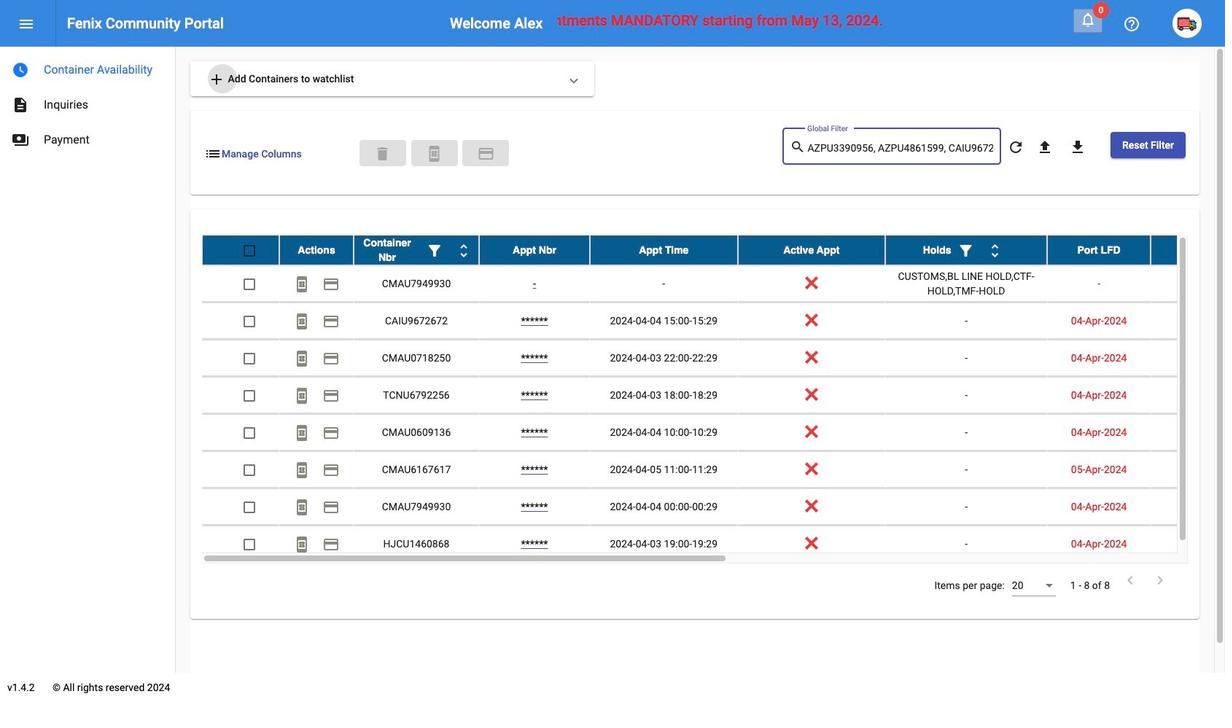 Task type: locate. For each thing, give the bounding box(es) containing it.
grid
[[202, 236, 1225, 564]]

2 cell from the top
[[1151, 303, 1225, 339]]

5 cell from the top
[[1151, 414, 1225, 451]]

2 column header from the left
[[354, 236, 479, 265]]

cell
[[1151, 266, 1225, 302], [1151, 303, 1225, 339], [1151, 340, 1225, 376], [1151, 377, 1225, 414], [1151, 414, 1225, 451], [1151, 452, 1225, 488], [1151, 489, 1225, 525], [1151, 526, 1225, 562]]

7 cell from the top
[[1151, 489, 1225, 525]]

3 row from the top
[[202, 303, 1225, 340]]

9 row from the top
[[202, 526, 1225, 563]]

8 column header from the left
[[1151, 236, 1225, 265]]

cell for 7th row from the top
[[1151, 452, 1225, 488]]

row
[[202, 236, 1225, 266], [202, 266, 1225, 303], [202, 303, 1225, 340], [202, 340, 1225, 377], [202, 377, 1225, 414], [202, 414, 1225, 452], [202, 452, 1225, 489], [202, 489, 1225, 526], [202, 526, 1225, 563]]

no color image
[[12, 61, 29, 79], [208, 71, 225, 88], [12, 96, 29, 114], [12, 131, 29, 149], [790, 138, 808, 156], [1007, 139, 1025, 156], [1036, 139, 1054, 156], [1069, 139, 1087, 156], [426, 145, 443, 163], [477, 145, 495, 163], [455, 242, 473, 260], [957, 242, 975, 260], [987, 242, 1004, 260], [293, 276, 311, 293], [322, 276, 340, 293], [293, 313, 311, 331], [322, 313, 340, 331], [293, 350, 311, 368], [322, 388, 340, 405], [293, 462, 311, 479], [293, 499, 311, 517], [322, 536, 340, 554]]

4 cell from the top
[[1151, 377, 1225, 414]]

3 cell from the top
[[1151, 340, 1225, 376]]

6 cell from the top
[[1151, 452, 1225, 488]]

cell for 4th row from the top
[[1151, 340, 1225, 376]]

5 column header from the left
[[738, 236, 886, 265]]

no color image
[[1079, 11, 1097, 28], [18, 16, 35, 33], [1123, 16, 1141, 33], [204, 145, 222, 163], [426, 242, 443, 260], [322, 350, 340, 368], [293, 388, 311, 405], [293, 425, 311, 442], [322, 425, 340, 442], [322, 462, 340, 479], [322, 499, 340, 517], [293, 536, 311, 554], [1122, 572, 1139, 589], [1152, 572, 1169, 589]]

cell for 9th row from the top
[[1151, 526, 1225, 562]]

5 row from the top
[[202, 377, 1225, 414]]

column header
[[279, 236, 354, 265], [354, 236, 479, 265], [479, 236, 590, 265], [590, 236, 738, 265], [738, 236, 886, 265], [886, 236, 1047, 265], [1047, 236, 1151, 265], [1151, 236, 1225, 265]]

navigation
[[0, 47, 175, 158]]

1 cell from the top
[[1151, 266, 1225, 302]]

8 row from the top
[[202, 489, 1225, 526]]

cell for 8th row from the top
[[1151, 489, 1225, 525]]

8 cell from the top
[[1151, 526, 1225, 562]]

7 column header from the left
[[1047, 236, 1151, 265]]

1 row from the top
[[202, 236, 1225, 266]]



Task type: describe. For each thing, give the bounding box(es) containing it.
4 row from the top
[[202, 340, 1225, 377]]

cell for 2nd row from the top of the page
[[1151, 266, 1225, 302]]

3 column header from the left
[[479, 236, 590, 265]]

6 row from the top
[[202, 414, 1225, 452]]

6 column header from the left
[[886, 236, 1047, 265]]

delete image
[[374, 145, 391, 163]]

4 column header from the left
[[590, 236, 738, 265]]

cell for 5th row from the bottom of the page
[[1151, 377, 1225, 414]]

cell for 4th row from the bottom
[[1151, 414, 1225, 451]]

1 column header from the left
[[279, 236, 354, 265]]

Global Watchlist Filter field
[[808, 143, 994, 154]]

7 row from the top
[[202, 452, 1225, 489]]

2 row from the top
[[202, 266, 1225, 303]]

cell for 3rd row from the top of the page
[[1151, 303, 1225, 339]]



